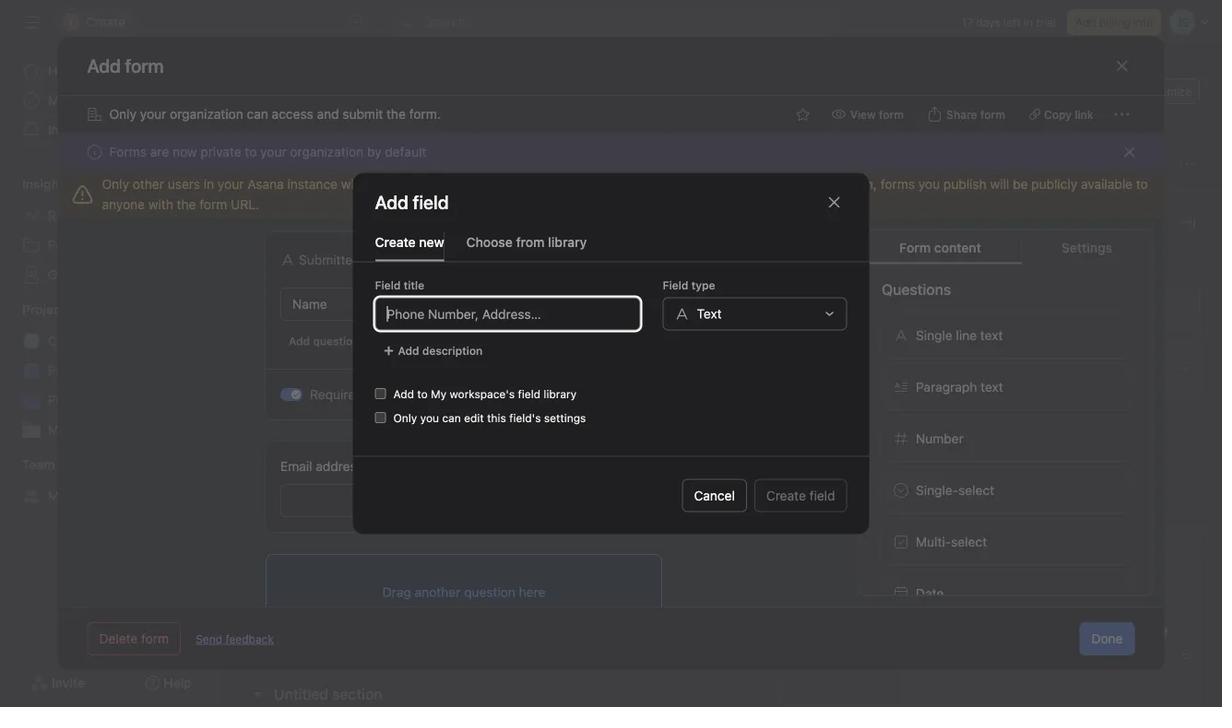 Task type: describe. For each thing, give the bounding box(es) containing it.
cell for draft project brief cell
[[672, 362, 783, 396]]

add task… for untitled section
[[296, 286, 359, 301]]

drag another question here
[[382, 585, 545, 600]]

2 horizontal spatial you
[[919, 177, 941, 192]]

1 horizontal spatial you
[[679, 177, 700, 192]]

add form dialog
[[58, 37, 1165, 708]]

form for share form
[[981, 108, 1006, 121]]

library inside create new tab panel
[[544, 388, 577, 401]]

add task… button for doing
[[296, 554, 359, 575]]

cross- for cross-functional project plan link
[[48, 334, 88, 349]]

free
[[587, 177, 610, 192]]

schedule kickoff meeting cell
[[222, 395, 673, 429]]

priority
[[900, 201, 937, 214]]

only for only other users in your asana instance will be able to see your form during your free trial.  once you are part of a paid asana plan, forms you publish will be publicly available to anyone with the form url.
[[102, 177, 129, 192]]

tasks inside quickly create standardized tasks from a template.
[[1077, 478, 1108, 493]]

reporting
[[48, 208, 106, 223]]

overview
[[263, 116, 320, 131]]

feedback
[[226, 633, 274, 646]]

copy form link image
[[1147, 362, 1162, 377]]

doing button
[[274, 507, 314, 540]]

and
[[317, 107, 339, 122]]

create for create new
[[375, 234, 416, 250]]

2 add task… row from the top
[[222, 461, 1223, 496]]

send feedback
[[196, 633, 274, 646]]

connect to field image
[[538, 385, 647, 405]]

completed checkbox for share timeline with teammates text box
[[269, 434, 291, 456]]

switch inside add form dialog
[[280, 389, 302, 401]]

plan for cross-functional project plan button
[[941, 371, 967, 387]]

17 days left in trial
[[962, 16, 1057, 29]]

add question description
[[288, 335, 422, 348]]

project1 link
[[11, 356, 210, 386]]

board
[[438, 116, 474, 131]]

insights element
[[0, 168, 222, 293]]

project for cross-functional project plan button
[[1044, 351, 1086, 366]]

project for cross-functional project plan link
[[151, 334, 193, 349]]

js
[[957, 85, 970, 98]]

your up "url." at the top left of the page
[[218, 177, 244, 192]]

Only you can edit this field's settings checkbox
[[375, 413, 386, 424]]

only for only you can edit this field's settings
[[394, 412, 417, 425]]

my first portfolio link
[[11, 415, 210, 445]]

search list box
[[394, 7, 837, 37]]

my inside create new tab panel
[[431, 388, 447, 401]]

2 text from the top
[[981, 379, 1003, 395]]

are inside only other users in your asana instance will be able to see your form during your free trial.  once you are part of a paid asana plan, forms you publish will be publicly available to anyone with the form url.
[[704, 177, 722, 192]]

create new
[[375, 234, 444, 250]]

projects element
[[0, 293, 222, 449]]

paragraph
[[916, 379, 977, 395]]

close details image
[[1181, 215, 1196, 230]]

add to my workspace's field library
[[394, 388, 577, 401]]

quickly
[[907, 478, 952, 493]]

see
[[427, 177, 448, 192]]

task templates
[[807, 640, 858, 669]]

board link
[[423, 114, 474, 134]]

close image
[[1123, 145, 1138, 160]]

field's
[[510, 412, 541, 425]]

workspace
[[70, 489, 134, 504]]

close this dialog image for add field
[[827, 195, 842, 210]]

2 will from the left
[[991, 177, 1010, 192]]

row containing task name
[[222, 190, 1223, 224]]

1 horizontal spatial form
[[900, 240, 931, 255]]

other
[[133, 177, 164, 192]]

send feedback link
[[196, 631, 274, 648]]

only for only your organization can access and submit the form.
[[109, 107, 137, 122]]

search
[[425, 14, 466, 30]]

completed checkbox for draft project brief text field
[[269, 368, 291, 390]]

portfolio
[[48, 393, 98, 408]]

collapse task list for this section image
[[250, 246, 265, 260]]

customize inside dropdown button
[[1137, 85, 1192, 98]]

add task… inside header to do tree grid
[[296, 471, 359, 486]]

done for the left done button
[[274, 600, 310, 618]]

text
[[697, 306, 722, 322]]

untitled section for 1st untitled section button
[[274, 244, 383, 262]]

1 untitled section button from the top
[[274, 236, 383, 269]]

invite
[[52, 676, 85, 691]]

single-select
[[916, 483, 995, 498]]

form for add form
[[970, 302, 997, 317]]

create field
[[767, 488, 836, 503]]

this
[[487, 412, 506, 425]]

1 horizontal spatial organization
[[290, 144, 364, 160]]

task for add task
[[292, 158, 313, 171]]

my for my tasks
[[48, 93, 66, 108]]

add description button
[[375, 338, 491, 364]]

in for users
[[204, 177, 214, 192]]

to up category
[[1137, 177, 1149, 192]]

collapse task list for this section image for done
[[250, 602, 265, 617]]

portfolios link
[[11, 231, 210, 260]]

invite button
[[18, 667, 97, 701]]

share button
[[1037, 78, 1099, 104]]

draft project brief cell
[[222, 362, 673, 396]]

field for field title
[[375, 279, 401, 292]]

cancel button
[[682, 479, 747, 513]]

team
[[22, 457, 55, 473]]

task name
[[248, 201, 304, 214]]

1 horizontal spatial question
[[464, 585, 515, 600]]

due
[[790, 201, 811, 214]]

0 vertical spatial are
[[150, 144, 169, 160]]

info
[[1134, 16, 1154, 29]]

goals link
[[11, 260, 210, 290]]

customize button
[[1114, 78, 1201, 104]]

a inside only other users in your asana instance will be able to see your form during your free trial.  once you are part of a paid asana plan, forms you publish will be publicly available to anyone with the form url.
[[769, 177, 776, 192]]

text button
[[663, 298, 848, 331]]

task… for untitled section
[[324, 286, 359, 301]]

name for task name
[[275, 201, 304, 214]]

tab list containing create new
[[353, 232, 870, 263]]

task for task templates
[[821, 640, 844, 653]]

portfolios
[[48, 238, 105, 253]]

add question description button
[[280, 329, 431, 354]]

new
[[419, 234, 444, 250]]

untitled section for 1st untitled section button from the bottom
[[274, 686, 383, 704]]

your right 'see'
[[451, 177, 478, 192]]

add task template
[[1003, 544, 1128, 562]]

copy
[[1045, 108, 1072, 121]]

cancel
[[694, 488, 735, 503]]

section for 1st untitled section button from the bottom
[[332, 686, 383, 704]]

share form image
[[1121, 362, 1136, 377]]

share form
[[947, 108, 1006, 121]]

Completed checkbox
[[269, 401, 291, 423]]

share for share form
[[947, 108, 978, 121]]

0 vertical spatial library
[[548, 234, 587, 250]]

address
[[315, 459, 363, 474]]

part
[[726, 177, 750, 192]]

collapse task list for this section image for doing
[[250, 516, 265, 531]]

trial.
[[614, 177, 640, 192]]

1 will from the left
[[341, 177, 360, 192]]

add form
[[87, 55, 164, 77]]

description inside "button"
[[362, 335, 422, 348]]

cross-functional project plan for cross-functional project plan link
[[48, 334, 221, 349]]

inbox link
[[11, 115, 210, 145]]

multi-select
[[916, 534, 987, 550]]

add task… row for doing
[[222, 546, 1223, 581]]

form inside only other users in your asana instance will be able to see your form during your free trial.  once you are part of a paid asana plan, forms you publish will be publicly available to anyone with the form url.
[[481, 177, 512, 192]]

task for add task template
[[1034, 544, 1064, 562]]

forms
[[881, 177, 916, 192]]

to left 'see'
[[411, 177, 423, 192]]

delete form
[[99, 632, 169, 647]]

to do button
[[274, 322, 312, 355]]

Schedule kickoff meeting text field
[[292, 403, 452, 421]]

my first portfolio
[[48, 422, 147, 437]]

1 text from the top
[[980, 328, 1003, 343]]

email
[[280, 459, 312, 474]]

tasks inside global element
[[70, 93, 101, 108]]

goals
[[48, 267, 82, 282]]

of
[[754, 177, 766, 192]]

Phone Number, Address… text field
[[375, 298, 641, 331]]

your left the free
[[557, 177, 583, 192]]

title
[[404, 279, 425, 292]]

move this field down image
[[575, 253, 590, 268]]

Share timeline with teammates text field
[[292, 436, 484, 455]]

category
[[1120, 201, 1167, 214]]

1 asana from the left
[[248, 177, 284, 192]]

to right 'private'
[[245, 144, 257, 160]]

timeline link
[[497, 114, 563, 134]]

cross- for cross-functional project plan button
[[941, 351, 981, 366]]

name for submitter name
[[361, 252, 393, 268]]

0 horizontal spatial customize
[[907, 211, 996, 233]]

number
[[916, 431, 964, 446]]

add billing info
[[1076, 16, 1154, 29]]

access
[[272, 107, 314, 122]]

add up single line text
[[942, 302, 966, 317]]

Question name text field
[[280, 288, 647, 321]]

calendar
[[600, 116, 655, 131]]

remove field image
[[627, 253, 642, 268]]

add right add to my workspace's field library checkbox
[[394, 388, 414, 401]]

the inside only other users in your asana instance will be able to see your form during your free trial.  once you are part of a paid asana plan, forms you publish will be publicly available to anyone with the form url.
[[177, 197, 196, 212]]

select for single-
[[959, 483, 995, 498]]

from inside add field dialog
[[516, 234, 545, 250]]

my tasks
[[48, 93, 101, 108]]

to inside create new tab panel
[[417, 388, 428, 401]]

first
[[70, 422, 93, 437]]

share form button
[[920, 102, 1014, 127]]

cell for schedule kickoff meeting cell
[[672, 395, 783, 429]]

billing
[[1100, 16, 1131, 29]]

rules for to do image
[[317, 331, 332, 346]]

paragraph text
[[916, 379, 1003, 395]]

js button
[[952, 80, 974, 102]]

to do
[[274, 330, 312, 347]]

add task… button for untitled section
[[296, 284, 359, 304]]

0 horizontal spatial organization
[[170, 107, 243, 122]]

add task
[[268, 158, 313, 171]]

1 horizontal spatial done button
[[1080, 623, 1136, 656]]

add left billing
[[1076, 16, 1097, 29]]

field title
[[375, 279, 425, 292]]

drag
[[382, 585, 411, 600]]

project1
[[48, 363, 96, 378]]

choose
[[467, 234, 513, 250]]

2 untitled section button from the top
[[274, 678, 383, 708]]

functional for cross-functional project plan button
[[981, 351, 1041, 366]]

create field button
[[755, 479, 848, 513]]

type
[[692, 279, 716, 292]]



Task type: vqa. For each thing, say whether or not it's contained in the screenshot.
AI assist options (Upgrade) icon
no



Task type: locate. For each thing, give the bounding box(es) containing it.
cell
[[672, 362, 783, 396], [672, 395, 783, 429]]

2 vertical spatial only
[[394, 412, 417, 425]]

only down home link
[[109, 107, 137, 122]]

create inside tab list
[[375, 234, 416, 250]]

2 collapse task list for this section image from the top
[[250, 516, 265, 531]]

0 horizontal spatial you
[[421, 412, 439, 425]]

your down overview link
[[260, 144, 287, 160]]

task up collapse task list for this section image
[[248, 201, 272, 214]]

2 vertical spatial add task… row
[[222, 546, 1223, 581]]

1 horizontal spatial will
[[991, 177, 1010, 192]]

cross- inside cross-functional project plan
[[941, 351, 981, 366]]

from inside quickly create standardized tasks from a template.
[[1112, 478, 1140, 493]]

can left edit
[[442, 412, 461, 425]]

1 section from the top
[[332, 244, 383, 262]]

with
[[148, 197, 173, 212]]

add task button
[[245, 151, 322, 177]]

multi-
[[916, 534, 951, 550]]

task… for doing
[[324, 557, 359, 572]]

1 vertical spatial name
[[361, 252, 393, 268]]

task inside button
[[1034, 544, 1064, 562]]

1 horizontal spatial from
[[1112, 478, 1140, 493]]

2 untitled section from the top
[[274, 686, 383, 704]]

my down add description
[[431, 388, 447, 401]]

1 left edit
[[459, 406, 464, 419]]

add task… down doing button
[[296, 557, 359, 572]]

plan,
[[849, 177, 878, 192]]

teams element
[[0, 449, 222, 515]]

publicly
[[1032, 177, 1078, 192]]

3 add task… button from the top
[[296, 554, 359, 575]]

name inside add form dialog
[[361, 252, 393, 268]]

can
[[247, 107, 268, 122], [442, 412, 461, 425]]

a inside quickly create standardized tasks from a template.
[[1143, 478, 1150, 493]]

1 horizontal spatial project
[[1044, 351, 1086, 366]]

1 row
[[222, 395, 1223, 429]]

submit
[[343, 107, 383, 122]]

in right users
[[204, 177, 214, 192]]

1 horizontal spatial cross-functional project plan
[[941, 351, 1086, 387]]

description
[[362, 335, 422, 348], [423, 345, 483, 358]]

done down template
[[1092, 632, 1124, 647]]

form right view
[[880, 108, 905, 121]]

anyone
[[102, 197, 145, 212]]

collapse task list for this section image
[[250, 331, 265, 346], [250, 516, 265, 531], [250, 602, 265, 617], [250, 688, 265, 702]]

1 add task… from the top
[[296, 286, 359, 301]]

1 inside "button"
[[459, 406, 464, 419]]

2 add task… from the top
[[296, 471, 359, 486]]

during
[[515, 177, 553, 192]]

0 vertical spatial task
[[292, 158, 313, 171]]

you
[[679, 177, 700, 192], [919, 177, 941, 192], [421, 412, 439, 425]]

plan down single line text
[[941, 371, 967, 387]]

1 horizontal spatial create
[[767, 488, 806, 503]]

select down "template."
[[951, 534, 987, 550]]

add left rules for to do image in the left of the page
[[288, 335, 310, 348]]

forms inside add form dialog
[[109, 144, 147, 160]]

1 add task… button from the top
[[296, 284, 359, 304]]

functional inside projects element
[[88, 334, 147, 349]]

field type
[[663, 279, 716, 292]]

choose from library
[[467, 234, 587, 250]]

done down doing
[[274, 600, 310, 618]]

completed image for share timeline with teammates text box
[[269, 434, 291, 456]]

now
[[173, 144, 197, 160]]

only your organization can access and submit the form.
[[109, 107, 441, 122]]

0 vertical spatial field
[[518, 388, 541, 401]]

organization
[[170, 107, 243, 122], [290, 144, 364, 160]]

add task… button
[[296, 284, 359, 304], [296, 469, 359, 489], [296, 554, 359, 575]]

task… inside header to do tree grid
[[324, 471, 359, 486]]

plan
[[196, 334, 221, 349], [941, 371, 967, 387]]

1 vertical spatial tasks
[[1077, 478, 1108, 493]]

be up status
[[1013, 177, 1028, 192]]

form inside only other users in your asana instance will be able to see your form during your free trial.  once you are part of a paid asana plan, forms you publish will be publicly available to anyone with the form url.
[[200, 197, 227, 212]]

2 be from the left
[[1013, 177, 1028, 192]]

my down team
[[48, 489, 66, 504]]

form.
[[409, 107, 441, 122]]

collapse task list for this section image down feedback
[[250, 688, 265, 702]]

row
[[222, 190, 1223, 224], [245, 223, 1223, 225], [222, 362, 1223, 396], [222, 428, 1223, 462], [222, 632, 1223, 667]]

untitled
[[274, 244, 329, 262], [274, 686, 329, 704]]

1 vertical spatial question
[[464, 585, 515, 600]]

task templates
[[907, 450, 1011, 467]]

1 horizontal spatial tasks
[[1077, 478, 1108, 493]]

add up draft project brief cell
[[398, 345, 420, 358]]

1 vertical spatial add task… button
[[296, 469, 359, 489]]

1 vertical spatial cross-functional project plan
[[941, 351, 1086, 387]]

my inside my first portfolio link
[[48, 422, 66, 437]]

my for my workspace
[[48, 489, 66, 504]]

in for left
[[1025, 16, 1034, 29]]

cell down 'text'
[[672, 362, 783, 396]]

create new tab panel
[[353, 263, 870, 535]]

create for create field
[[767, 488, 806, 503]]

Add to My workspace's field library checkbox
[[375, 389, 386, 400]]

1 horizontal spatial the
[[387, 107, 406, 122]]

task inside task templates
[[821, 640, 844, 653]]

cross-functional project plan up project1 link
[[48, 334, 221, 349]]

add task… button inside header to do tree grid
[[296, 469, 359, 489]]

cross-functional project plan button
[[907, 341, 1202, 398]]

None text field
[[300, 62, 550, 95]]

asana
[[248, 177, 284, 192], [809, 177, 845, 192]]

only inside only other users in your asana instance will be able to see your form during your free trial.  once you are part of a paid asana plan, forms you publish will be publicly available to anyone with the form url.
[[102, 177, 129, 192]]

0 horizontal spatial name
[[275, 201, 304, 214]]

from right choose
[[516, 234, 545, 250]]

create
[[375, 234, 416, 250], [767, 488, 806, 503]]

0 vertical spatial cross-functional project plan
[[48, 334, 221, 349]]

name down instance
[[275, 201, 304, 214]]

completed image for schedule kickoff meeting text box
[[269, 401, 291, 423]]

0 horizontal spatial project
[[151, 334, 193, 349]]

1 horizontal spatial customize
[[1137, 85, 1192, 98]]

1 vertical spatial untitled section
[[274, 686, 383, 704]]

add inside "button"
[[288, 335, 310, 348]]

view
[[851, 108, 877, 121]]

quickly create standardized tasks from a template.
[[907, 478, 1150, 513]]

1 vertical spatial are
[[704, 177, 722, 192]]

hide sidebar image
[[24, 15, 39, 30]]

here
[[519, 585, 545, 600]]

add form
[[942, 302, 997, 317]]

list
[[357, 116, 379, 131]]

1 vertical spatial task…
[[324, 471, 359, 486]]

0 horizontal spatial done button
[[274, 593, 310, 626]]

field left title
[[375, 279, 401, 292]]

date
[[916, 586, 944, 601]]

form
[[481, 177, 512, 192], [900, 240, 931, 255]]

0 vertical spatial form
[[481, 177, 512, 192]]

field left the type
[[663, 279, 689, 292]]

the down users
[[177, 197, 196, 212]]

library up the settings
[[544, 388, 577, 401]]

close this dialog image for add form
[[1115, 59, 1130, 73]]

tab list
[[353, 232, 870, 263]]

0 horizontal spatial field
[[375, 279, 401, 292]]

copy link button
[[1022, 102, 1102, 127]]

settings
[[1062, 240, 1113, 255]]

my up inbox
[[48, 93, 66, 108]]

done inside button
[[1092, 632, 1124, 647]]

select down task templates
[[959, 483, 995, 498]]

functional
[[88, 334, 147, 349], [981, 351, 1041, 366]]

0 vertical spatial add task…
[[296, 286, 359, 301]]

functional down single line text
[[981, 351, 1041, 366]]

2 field from the left
[[663, 279, 689, 292]]

forms up other
[[109, 144, 147, 160]]

portfolio
[[96, 422, 147, 437]]

only inside create new tab panel
[[394, 412, 417, 425]]

1 horizontal spatial are
[[704, 177, 722, 192]]

my for my first portfolio
[[48, 422, 66, 437]]

line
[[956, 328, 977, 343]]

share up copy link
[[1060, 85, 1090, 98]]

select for multi-
[[951, 534, 987, 550]]

0 vertical spatial untitled section button
[[274, 236, 383, 269]]

0 vertical spatial completed image
[[269, 401, 291, 423]]

field for field type
[[663, 279, 689, 292]]

form inside button
[[141, 632, 169, 647]]

1 vertical spatial the
[[177, 197, 196, 212]]

untitled for 1st untitled section button from the bottom
[[274, 686, 329, 704]]

task up instance
[[292, 158, 313, 171]]

0 horizontal spatial be
[[364, 177, 379, 192]]

3 task… from the top
[[324, 557, 359, 572]]

url.
[[231, 197, 259, 212]]

single line text
[[916, 328, 1003, 343]]

collapse task list for this section image left the to
[[250, 331, 265, 346]]

create right cancel
[[767, 488, 806, 503]]

0 horizontal spatial asana
[[248, 177, 284, 192]]

in
[[1025, 16, 1034, 29], [204, 177, 214, 192]]

add inside header to do tree grid
[[296, 471, 320, 486]]

2 add task… button from the top
[[296, 469, 359, 489]]

single-
[[916, 483, 959, 498]]

completed image
[[269, 401, 291, 423], [269, 434, 291, 456]]

forms for forms
[[907, 262, 950, 279]]

in right left
[[1025, 16, 1034, 29]]

can inside add form dialog
[[247, 107, 268, 122]]

section for 1st untitled section button
[[332, 244, 383, 262]]

1 add task… row from the top
[[222, 276, 1223, 311]]

form up line
[[970, 302, 997, 317]]

workflow
[[692, 116, 749, 131]]

0 horizontal spatial done
[[274, 600, 310, 618]]

1 horizontal spatial a
[[1143, 478, 1150, 493]]

another
[[414, 585, 460, 600]]

close this dialog image up customize dropdown button
[[1115, 59, 1130, 73]]

do
[[294, 330, 312, 347]]

calendar link
[[585, 114, 655, 134]]

0 vertical spatial share
[[1060, 85, 1090, 98]]

add down doing
[[296, 557, 320, 572]]

templates
[[807, 656, 858, 669]]

cross-functional project plan down line
[[941, 351, 1086, 387]]

add task… for doing
[[296, 557, 359, 572]]

form for delete form
[[141, 632, 169, 647]]

0 horizontal spatial share
[[947, 108, 978, 121]]

add to starred image
[[796, 107, 811, 122]]

collapse task list for this section image up feedback
[[250, 602, 265, 617]]

share inside add form dialog
[[947, 108, 978, 121]]

forms up questions
[[907, 262, 950, 279]]

add up doing
[[296, 471, 320, 486]]

1 untitled from the top
[[274, 244, 329, 262]]

1 vertical spatial from
[[1112, 478, 1140, 493]]

1 untitled section from the top
[[274, 244, 383, 262]]

2 section from the top
[[332, 686, 383, 704]]

cell up cancel
[[672, 395, 783, 429]]

inbox
[[48, 122, 80, 138]]

a
[[769, 177, 776, 192], [1143, 478, 1150, 493]]

users
[[168, 177, 200, 192]]

completed image
[[269, 368, 291, 390]]

Draft project brief text field
[[292, 370, 407, 388]]

Completed checkbox
[[269, 368, 291, 390], [269, 434, 291, 456]]

0 vertical spatial tasks
[[70, 93, 101, 108]]

create left new
[[375, 234, 416, 250]]

customize up content
[[907, 211, 996, 233]]

0 vertical spatial cross-
[[48, 334, 88, 349]]

my inside my workspace link
[[48, 489, 66, 504]]

2 vertical spatial add task…
[[296, 557, 359, 572]]

cross- inside cross-functional project plan link
[[48, 334, 88, 349]]

1 horizontal spatial task
[[1034, 544, 1064, 562]]

functional for cross-functional project plan link
[[88, 334, 147, 349]]

add inside button
[[398, 345, 420, 358]]

can inside create new tab panel
[[442, 412, 461, 425]]

you inside create new tab panel
[[421, 412, 439, 425]]

you up 'priority'
[[919, 177, 941, 192]]

cross- down single line text
[[941, 351, 981, 366]]

description up add to my workspace's field library checkbox
[[362, 335, 422, 348]]

project inside button
[[1044, 351, 1086, 366]]

name up field title
[[361, 252, 393, 268]]

form left copy
[[981, 108, 1006, 121]]

1 vertical spatial completed checkbox
[[269, 434, 291, 456]]

0 vertical spatial name
[[275, 201, 304, 214]]

1 horizontal spatial field
[[810, 488, 836, 503]]

create inside "button"
[[767, 488, 806, 503]]

0 horizontal spatial from
[[516, 234, 545, 250]]

2 completed image from the top
[[269, 434, 291, 456]]

1 vertical spatial can
[[442, 412, 461, 425]]

1 horizontal spatial done
[[1092, 632, 1124, 647]]

0 vertical spatial close this dialog image
[[1115, 59, 1130, 73]]

1 inside projects element
[[102, 393, 108, 408]]

customize
[[1137, 85, 1192, 98], [907, 211, 996, 233]]

task left template
[[1034, 544, 1064, 562]]

description inside button
[[423, 345, 483, 358]]

untitled for 1st untitled section button
[[274, 244, 329, 262]]

your down add form
[[140, 107, 166, 122]]

2 completed checkbox from the top
[[269, 434, 291, 456]]

form left "url." at the top left of the page
[[200, 197, 227, 212]]

my left first
[[48, 422, 66, 437]]

1 vertical spatial add task…
[[296, 471, 359, 486]]

completed checkbox up completed checkbox
[[269, 368, 291, 390]]

cross-functional project plan for cross-functional project plan button
[[941, 351, 1086, 387]]

template
[[1067, 544, 1128, 562]]

completed image inside schedule kickoff meeting cell
[[269, 401, 291, 423]]

default
[[385, 144, 427, 160]]

share for share
[[1060, 85, 1090, 98]]

collapse task list for this section image left doing
[[250, 516, 265, 531]]

field inside "button"
[[810, 488, 836, 503]]

plan left the to
[[196, 334, 221, 349]]

add up instance
[[268, 158, 288, 171]]

3 collapse task list for this section image from the top
[[250, 602, 265, 617]]

the left form.
[[387, 107, 406, 122]]

text right the paragraph on the right
[[981, 379, 1003, 395]]

question inside add question description "button"
[[313, 335, 359, 348]]

1 vertical spatial done
[[1092, 632, 1124, 647]]

1 be from the left
[[364, 177, 379, 192]]

task
[[248, 201, 272, 214], [821, 640, 844, 653]]

collapse task list for this section image for untitled section
[[250, 688, 265, 702]]

share timeline with teammates cell
[[222, 428, 673, 462]]

1 horizontal spatial be
[[1013, 177, 1028, 192]]

1 vertical spatial completed image
[[269, 434, 291, 456]]

plan inside button
[[941, 371, 967, 387]]

1 vertical spatial create
[[767, 488, 806, 503]]

tasks right the 'standardized' on the bottom
[[1077, 478, 1108, 493]]

1 vertical spatial section
[[332, 686, 383, 704]]

1 vertical spatial only
[[102, 177, 129, 192]]

tasks down home
[[70, 93, 101, 108]]

1 vertical spatial select
[[951, 534, 987, 550]]

organization up instance
[[290, 144, 364, 160]]

project up project1 link
[[151, 334, 193, 349]]

0 vertical spatial task
[[248, 201, 272, 214]]

only
[[109, 107, 137, 122], [102, 177, 129, 192], [394, 412, 417, 425]]

1 horizontal spatial can
[[442, 412, 461, 425]]

completed image inside the share timeline with teammates cell
[[269, 434, 291, 456]]

required
[[310, 387, 363, 402]]

add task… row for untitled section
[[222, 276, 1223, 311]]

0 horizontal spatial will
[[341, 177, 360, 192]]

text
[[980, 328, 1003, 343], [981, 379, 1003, 395]]

1 vertical spatial close this dialog image
[[827, 195, 842, 210]]

add task… row
[[222, 276, 1223, 311], [222, 461, 1223, 496], [222, 546, 1223, 581]]

1 horizontal spatial asana
[[809, 177, 845, 192]]

add field dialog
[[353, 173, 870, 535]]

1 task… from the top
[[324, 286, 359, 301]]

send
[[196, 633, 222, 646]]

cross- up project1
[[48, 334, 88, 349]]

will right publish
[[991, 177, 1010, 192]]

are left the part
[[704, 177, 722, 192]]

header to do tree grid
[[222, 362, 1223, 496]]

0 vertical spatial create
[[375, 234, 416, 250]]

0 horizontal spatial a
[[769, 177, 776, 192]]

form right delete
[[141, 632, 169, 647]]

1 vertical spatial add task… row
[[222, 461, 1223, 496]]

only right only you can edit this field's settings option
[[394, 412, 417, 425]]

create
[[955, 478, 993, 493]]

list link
[[342, 114, 379, 134]]

add task… up doing
[[296, 471, 359, 486]]

view form
[[851, 108, 905, 121]]

instance
[[287, 177, 338, 192]]

0 vertical spatial untitled
[[274, 244, 329, 262]]

add field
[[375, 192, 449, 213]]

my inside my tasks link
[[48, 93, 66, 108]]

1 horizontal spatial cross-
[[941, 351, 981, 366]]

1 horizontal spatial forms
[[907, 262, 950, 279]]

0 vertical spatial add task… button
[[296, 284, 359, 304]]

add inside button
[[1003, 544, 1031, 562]]

reporting link
[[11, 201, 210, 231]]

to right add to my workspace's field library checkbox
[[417, 388, 428, 401]]

add task… button up doing
[[296, 469, 359, 489]]

task for task name
[[248, 201, 272, 214]]

form left during
[[481, 177, 512, 192]]

1 vertical spatial library
[[544, 388, 577, 401]]

0 vertical spatial customize
[[1137, 85, 1192, 98]]

can left access
[[247, 107, 268, 122]]

plan for cross-functional project plan link
[[196, 334, 221, 349]]

0 vertical spatial section
[[332, 244, 383, 262]]

are left now
[[150, 144, 169, 160]]

insights
[[22, 177, 70, 192]]

1 vertical spatial text
[[981, 379, 1003, 395]]

organization up 'private'
[[170, 107, 243, 122]]

able
[[382, 177, 408, 192]]

2 asana from the left
[[809, 177, 845, 192]]

submitter
[[299, 252, 357, 268]]

switch
[[280, 389, 302, 401]]

1 vertical spatial task
[[821, 640, 844, 653]]

1 vertical spatial in
[[204, 177, 214, 192]]

done for the right done button
[[1092, 632, 1124, 647]]

edit
[[464, 412, 484, 425]]

form for view form
[[880, 108, 905, 121]]

1 horizontal spatial field
[[663, 279, 689, 292]]

global element
[[0, 45, 222, 156]]

completed checkbox inside draft project brief cell
[[269, 368, 291, 390]]

0 vertical spatial question
[[313, 335, 359, 348]]

move this field up image
[[601, 253, 616, 268]]

1 horizontal spatial name
[[361, 252, 393, 268]]

library
[[548, 234, 587, 250], [544, 388, 577, 401]]

plan inside projects element
[[196, 334, 221, 349]]

0 vertical spatial add task… row
[[222, 276, 1223, 311]]

form down 'priority'
[[900, 240, 931, 255]]

1 horizontal spatial in
[[1025, 16, 1034, 29]]

workflow link
[[677, 114, 749, 134]]

left
[[1004, 16, 1021, 29]]

untitled section
[[274, 244, 383, 262], [274, 686, 383, 704]]

task inside button
[[292, 158, 313, 171]]

project down add form button
[[1044, 351, 1086, 366]]

close this dialog image inside add form dialog
[[1115, 59, 1130, 73]]

my tasks link
[[11, 86, 210, 115]]

available
[[1082, 177, 1133, 192]]

1 field from the left
[[375, 279, 401, 292]]

completed checkbox inside the share timeline with teammates cell
[[269, 434, 291, 456]]

1 cell from the top
[[672, 362, 783, 396]]

0 horizontal spatial task
[[292, 158, 313, 171]]

3 add task… row from the top
[[222, 546, 1223, 581]]

you up the share timeline with teammates cell
[[421, 412, 439, 425]]

0 horizontal spatial form
[[481, 177, 512, 192]]

forms for forms are now private to your organization by default
[[109, 144, 147, 160]]

asana up date at the right top of page
[[809, 177, 845, 192]]

0 horizontal spatial field
[[518, 388, 541, 401]]

1 vertical spatial task
[[1034, 544, 1064, 562]]

from up template
[[1112, 478, 1140, 493]]

template.
[[907, 498, 963, 513]]

2 untitled from the top
[[274, 686, 329, 704]]

question right do
[[313, 335, 359, 348]]

close this dialog image right due
[[827, 195, 842, 210]]

add down submitter
[[296, 286, 320, 301]]

completed checkbox up 'email'
[[269, 434, 291, 456]]

2 cell from the top
[[672, 395, 783, 429]]

0 vertical spatial plan
[[196, 334, 221, 349]]

task up templates at bottom
[[821, 640, 844, 653]]

completed image up 'email'
[[269, 434, 291, 456]]

done button down doing
[[274, 593, 310, 626]]

3 add task… from the top
[[296, 557, 359, 572]]

the
[[387, 107, 406, 122], [177, 197, 196, 212]]

2 task… from the top
[[324, 471, 359, 486]]

1 collapse task list for this section image from the top
[[250, 331, 265, 346]]

cross-functional project plan inside projects element
[[48, 334, 221, 349]]

form content
[[900, 240, 982, 255]]

will right instance
[[341, 177, 360, 192]]

4 collapse task list for this section image from the top
[[250, 688, 265, 702]]

add task… down submitter
[[296, 286, 359, 301]]

2 vertical spatial add task… button
[[296, 554, 359, 575]]

share down js button
[[947, 108, 978, 121]]

0 horizontal spatial plan
[[196, 334, 221, 349]]

publish
[[944, 177, 987, 192]]

0 vertical spatial project
[[151, 334, 193, 349]]

you right 'once'
[[679, 177, 700, 192]]

cross-functional project plan inside button
[[941, 351, 1086, 387]]

1 completed checkbox from the top
[[269, 368, 291, 390]]

in inside only other users in your asana instance will be able to see your form during your free trial.  once you are part of a paid asana plan, forms you publish will be publicly available to anyone with the form url.
[[204, 177, 214, 192]]

0 horizontal spatial cross-
[[48, 334, 88, 349]]

0 vertical spatial task…
[[324, 286, 359, 301]]

add
[[1076, 16, 1097, 29], [268, 158, 288, 171], [296, 286, 320, 301], [942, 302, 966, 317], [288, 335, 310, 348], [398, 345, 420, 358], [394, 388, 414, 401], [296, 471, 320, 486], [1003, 544, 1031, 562], [296, 557, 320, 572]]

close this dialog image
[[1115, 59, 1130, 73], [827, 195, 842, 210]]

project
[[151, 334, 193, 349], [1044, 351, 1086, 366]]

0 vertical spatial functional
[[88, 334, 147, 349]]

0 horizontal spatial forms
[[109, 144, 147, 160]]

1 completed image from the top
[[269, 401, 291, 423]]

functional inside button
[[981, 351, 1041, 366]]

close this dialog image inside add field dialog
[[827, 195, 842, 210]]

1 horizontal spatial close this dialog image
[[1115, 59, 1130, 73]]

home
[[48, 63, 83, 78]]

0 horizontal spatial close this dialog image
[[827, 195, 842, 210]]

add down quickly create standardized tasks from a template.
[[1003, 544, 1031, 562]]



